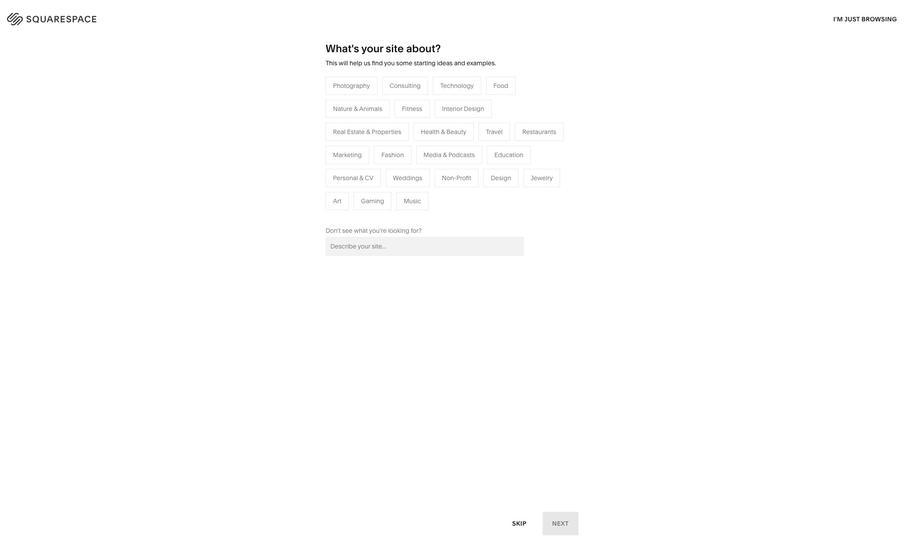 Task type: locate. For each thing, give the bounding box(es) containing it.
fitness down beauty
[[444, 147, 464, 155]]

0 vertical spatial nature & animals
[[333, 105, 382, 113]]

media & podcasts down restaurants link
[[352, 147, 403, 155]]

0 vertical spatial fitness
[[402, 105, 422, 113]]

& right the home
[[463, 121, 467, 129]]

travel down 'nature & animals' option
[[352, 121, 369, 129]]

community & non-profits
[[260, 160, 333, 168]]

weddings inside weddings radio
[[393, 174, 422, 182]]

you're
[[369, 227, 387, 235]]

fitness inside radio
[[402, 105, 422, 113]]

gaming
[[361, 197, 384, 205]]

for?
[[411, 227, 422, 235]]

0 horizontal spatial podcasts
[[377, 147, 403, 155]]

nature & animals up travel link
[[333, 105, 382, 113]]

nature down the home
[[444, 134, 463, 142]]

1 vertical spatial design
[[491, 174, 511, 182]]

beauty
[[446, 128, 466, 136]]

design up "decor"
[[464, 105, 484, 113]]

weddings
[[352, 173, 381, 181], [393, 174, 422, 182]]

real estate & properties
[[333, 128, 401, 136], [352, 186, 420, 194]]

& inside radio
[[366, 128, 370, 136]]

don't see what you're looking for?
[[326, 227, 422, 235]]

0 vertical spatial design
[[464, 105, 484, 113]]

interior design
[[442, 105, 484, 113]]

ideas
[[437, 59, 453, 67]]

art
[[333, 197, 341, 205]]

1 horizontal spatial weddings
[[393, 174, 422, 182]]

profits
[[315, 160, 333, 168]]

1 horizontal spatial media & podcasts
[[423, 151, 475, 159]]

media up events on the top of page
[[352, 147, 370, 155]]

properties
[[372, 128, 401, 136], [390, 186, 420, 194]]

1 vertical spatial estate
[[366, 186, 383, 194]]

restaurants
[[522, 128, 556, 136], [352, 134, 386, 142]]

media & podcasts link
[[352, 147, 412, 155]]

and
[[454, 59, 465, 67]]

home & decor
[[444, 121, 486, 129]]

media & podcasts down health & beauty option
[[423, 151, 475, 159]]

podcasts
[[377, 147, 403, 155], [448, 151, 475, 159]]

1 vertical spatial non-
[[442, 174, 456, 182]]

fitness down the consulting option
[[402, 105, 422, 113]]

profit
[[456, 174, 471, 182]]

1 horizontal spatial nature & animals
[[444, 134, 493, 142]]

nature & animals link
[[444, 134, 502, 142]]

& left cv
[[359, 174, 363, 182]]

events
[[352, 160, 371, 168]]

0 horizontal spatial real
[[333, 128, 346, 136]]

travel inside travel option
[[486, 128, 503, 136]]

music
[[404, 197, 421, 205]]

real estate & properties up 'media & podcasts' link
[[333, 128, 401, 136]]

Media & Podcasts radio
[[416, 146, 482, 164]]

weddings down events link
[[352, 173, 381, 181]]

real estate & properties up gaming
[[352, 186, 420, 194]]

0 horizontal spatial animals
[[359, 105, 382, 113]]

personal & cv
[[333, 174, 373, 182]]

nature & animals inside option
[[333, 105, 382, 113]]

0 vertical spatial properties
[[372, 128, 401, 136]]

non-profit
[[442, 174, 471, 182]]

home
[[444, 121, 461, 129]]

1 vertical spatial nature
[[444, 134, 463, 142]]

Personal & CV radio
[[326, 169, 381, 187]]

nature & animals
[[333, 105, 382, 113], [444, 134, 493, 142]]

estate
[[347, 128, 365, 136], [366, 186, 383, 194]]

1 horizontal spatial non-
[[442, 174, 456, 182]]

fashion
[[381, 151, 404, 159]]

1 horizontal spatial media
[[423, 151, 442, 159]]

starting
[[414, 59, 436, 67]]

0 horizontal spatial nature & animals
[[333, 105, 382, 113]]

0 horizontal spatial fitness
[[402, 105, 422, 113]]

media down health at the top of the page
[[423, 151, 442, 159]]

1 vertical spatial real
[[352, 186, 364, 194]]

fitness
[[402, 105, 422, 113], [444, 147, 464, 155]]

Travel radio
[[478, 123, 510, 141]]

estate down 'nature & animals' option
[[347, 128, 365, 136]]

& up 'media & podcasts' link
[[366, 128, 370, 136]]

real inside radio
[[333, 128, 346, 136]]

Non-Profit radio
[[434, 169, 479, 187]]

Fitness radio
[[395, 100, 430, 118]]

design down education 'radio'
[[491, 174, 511, 182]]

what
[[354, 227, 368, 235]]

1 horizontal spatial fitness
[[444, 147, 464, 155]]

0 vertical spatial nature
[[333, 105, 352, 113]]

next button
[[543, 513, 578, 536]]

travel right "decor"
[[486, 128, 503, 136]]

1 horizontal spatial design
[[491, 174, 511, 182]]

0 vertical spatial real estate & properties
[[333, 128, 401, 136]]

0 horizontal spatial estate
[[347, 128, 365, 136]]

examples.
[[467, 59, 496, 67]]

& down health & beauty option
[[443, 151, 447, 159]]

events link
[[352, 160, 380, 168]]

1 horizontal spatial travel
[[486, 128, 503, 136]]

1 vertical spatial properties
[[390, 186, 420, 194]]

animals down "decor"
[[470, 134, 493, 142]]

real estate & properties link
[[352, 186, 429, 194]]

real down the personal & cv
[[352, 186, 364, 194]]

non-
[[300, 160, 315, 168], [442, 174, 456, 182]]

animals
[[359, 105, 382, 113], [470, 134, 493, 142]]

design
[[464, 105, 484, 113], [491, 174, 511, 182]]

Nature & Animals radio
[[326, 100, 390, 118]]

travel
[[352, 121, 369, 129], [486, 128, 503, 136]]

marketing
[[333, 151, 362, 159]]

real
[[333, 128, 346, 136], [352, 186, 364, 194]]

don't
[[326, 227, 341, 235]]

1 vertical spatial fitness
[[444, 147, 464, 155]]

Restaurants radio
[[515, 123, 564, 141]]

nature & animals down home & decor link
[[444, 134, 493, 142]]

Marketing radio
[[326, 146, 369, 164]]

nature
[[333, 105, 352, 113], [444, 134, 463, 142]]

media
[[352, 147, 370, 155], [423, 151, 442, 159]]

podcasts down nature & animals link on the top of page
[[448, 151, 475, 159]]

0 horizontal spatial travel
[[352, 121, 369, 129]]

Gaming radio
[[354, 192, 391, 210]]

us
[[364, 59, 370, 67]]

0 horizontal spatial weddings
[[352, 173, 381, 181]]

Don't see what you're looking for? field
[[326, 237, 524, 256]]

0 vertical spatial real
[[333, 128, 346, 136]]

1 vertical spatial animals
[[470, 134, 493, 142]]

real up marketing option
[[333, 128, 346, 136]]

your
[[361, 42, 383, 55]]

&
[[354, 105, 358, 113], [463, 121, 467, 129], [366, 128, 370, 136], [441, 128, 445, 136], [465, 134, 469, 142], [371, 147, 375, 155], [443, 151, 447, 159], [295, 160, 299, 168], [359, 174, 363, 182], [385, 186, 389, 194]]

properties inside radio
[[372, 128, 401, 136]]

looking
[[388, 227, 409, 235]]

weddings up real estate & properties 'link'
[[393, 174, 422, 182]]

restaurants up education 'radio'
[[522, 128, 556, 136]]

properties up music
[[390, 186, 420, 194]]

media & podcasts
[[352, 147, 403, 155], [423, 151, 475, 159]]

0 vertical spatial estate
[[347, 128, 365, 136]]

restaurants down travel link
[[352, 134, 386, 142]]

nature inside 'nature & animals' option
[[333, 105, 352, 113]]

estate inside real estate & properties radio
[[347, 128, 365, 136]]

animals up travel link
[[359, 105, 382, 113]]

properties up 'media & podcasts' link
[[372, 128, 401, 136]]

0 horizontal spatial design
[[464, 105, 484, 113]]

nature down photography
[[333, 105, 352, 113]]

Health & Beauty radio
[[413, 123, 474, 141]]

0 horizontal spatial non-
[[300, 160, 315, 168]]

1 horizontal spatial podcasts
[[448, 151, 475, 159]]

weddings link
[[352, 173, 390, 181]]

skip button
[[503, 512, 536, 536]]

next
[[552, 520, 569, 528]]

decor
[[468, 121, 486, 129]]

estate up gaming
[[366, 186, 383, 194]]

non- down media & podcasts option
[[442, 174, 456, 182]]

interior
[[442, 105, 462, 113]]

what's
[[326, 42, 359, 55]]

0 horizontal spatial nature
[[333, 105, 352, 113]]

podcasts down restaurants link
[[377, 147, 403, 155]]

Consulting radio
[[382, 77, 428, 95]]

& down home & decor
[[465, 134, 469, 142]]

0 vertical spatial animals
[[359, 105, 382, 113]]

1 horizontal spatial restaurants
[[522, 128, 556, 136]]

media inside media & podcasts option
[[423, 151, 442, 159]]

photography
[[333, 82, 370, 90]]

consulting
[[390, 82, 421, 90]]

restaurants link
[[352, 134, 394, 142]]

non- right community
[[300, 160, 315, 168]]



Task type: vqa. For each thing, say whether or not it's contained in the screenshot.
the Built-
no



Task type: describe. For each thing, give the bounding box(es) containing it.
Jewelry radio
[[523, 169, 560, 187]]

& down restaurants link
[[371, 147, 375, 155]]

0 horizontal spatial restaurants
[[352, 134, 386, 142]]

podcasts inside option
[[448, 151, 475, 159]]

Music radio
[[396, 192, 428, 210]]

Fashion radio
[[374, 146, 411, 164]]

will
[[339, 59, 348, 67]]

1 horizontal spatial animals
[[470, 134, 493, 142]]

about?
[[406, 42, 441, 55]]

& inside radio
[[359, 174, 363, 182]]

real estate & properties inside radio
[[333, 128, 401, 136]]

food
[[493, 82, 508, 90]]

i'm just browsing
[[833, 15, 897, 23]]

Design radio
[[483, 169, 519, 187]]

animals inside option
[[359, 105, 382, 113]]

Weddings radio
[[386, 169, 430, 187]]

0 horizontal spatial media
[[352, 147, 370, 155]]

& up travel link
[[354, 105, 358, 113]]

1 horizontal spatial estate
[[366, 186, 383, 194]]

i'm
[[833, 15, 843, 23]]

& right health at the top of the page
[[441, 128, 445, 136]]

health & beauty
[[421, 128, 466, 136]]

restaurants inside radio
[[522, 128, 556, 136]]

Art radio
[[326, 192, 349, 210]]

what's your site about? this will help us find you some starting ideas and examples.
[[326, 42, 496, 67]]

travel link
[[352, 121, 377, 129]]

squarespace logo image
[[17, 10, 114, 24]]

personal
[[333, 174, 358, 182]]

& down weddings link
[[385, 186, 389, 194]]

this
[[326, 59, 337, 67]]

bloom image
[[335, 298, 569, 548]]

community
[[260, 160, 293, 168]]

you
[[384, 59, 395, 67]]

Food radio
[[486, 77, 516, 95]]

jewelry
[[531, 174, 553, 182]]

find
[[372, 59, 383, 67]]

home & decor link
[[444, 121, 495, 129]]

i'm just browsing link
[[833, 7, 897, 31]]

non- inside non-profit radio
[[442, 174, 456, 182]]

Interior Design radio
[[435, 100, 492, 118]]

1 horizontal spatial real
[[352, 186, 364, 194]]

education
[[494, 151, 523, 159]]

some
[[396, 59, 412, 67]]

fitness link
[[444, 147, 473, 155]]

skip
[[512, 520, 526, 528]]

site
[[386, 42, 404, 55]]

Real Estate & Properties radio
[[326, 123, 409, 141]]

Photography radio
[[326, 77, 377, 95]]

1 vertical spatial nature & animals
[[444, 134, 493, 142]]

1 vertical spatial real estate & properties
[[352, 186, 420, 194]]

0 vertical spatial non-
[[300, 160, 315, 168]]

Education radio
[[487, 146, 531, 164]]

technology
[[440, 82, 474, 90]]

community & non-profits link
[[260, 160, 341, 168]]

0 horizontal spatial media & podcasts
[[352, 147, 403, 155]]

just
[[844, 15, 860, 23]]

& right community
[[295, 160, 299, 168]]

health
[[421, 128, 439, 136]]

cv
[[365, 174, 373, 182]]

1 horizontal spatial nature
[[444, 134, 463, 142]]

help
[[350, 59, 362, 67]]

browsing
[[862, 15, 897, 23]]

media & podcasts inside option
[[423, 151, 475, 159]]

Technology radio
[[433, 77, 481, 95]]

see
[[342, 227, 353, 235]]

squarespace logo link
[[17, 10, 191, 24]]



